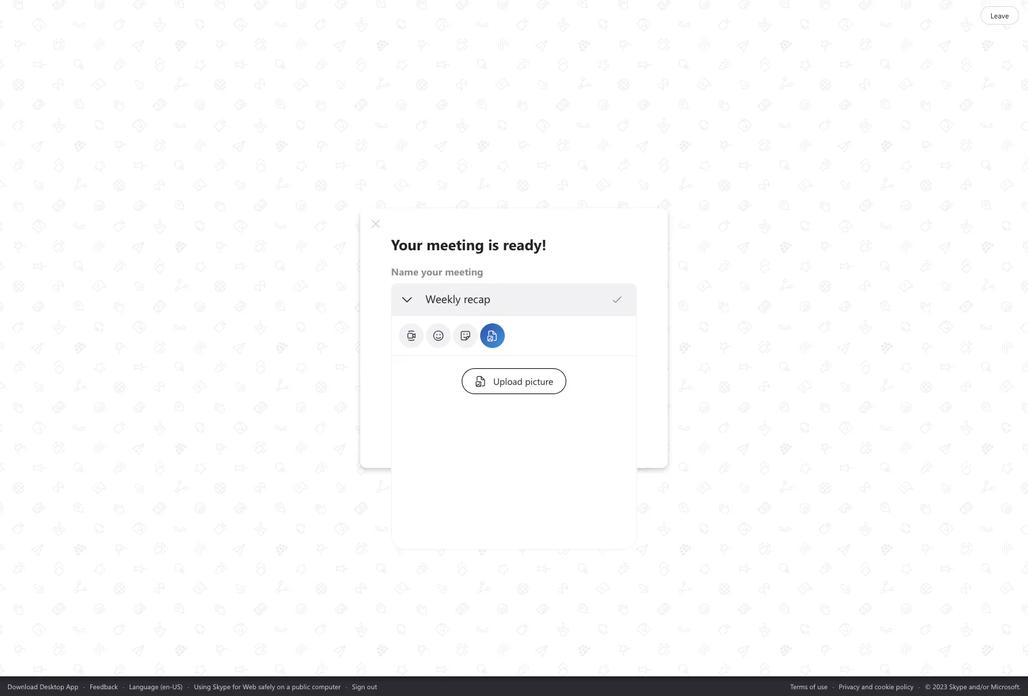 Task type: describe. For each thing, give the bounding box(es) containing it.
using skype for web safely on a public computer
[[194, 682, 341, 691]]

use
[[818, 682, 828, 691]]

a
[[287, 682, 290, 691]]

language (en-us)
[[129, 682, 183, 691]]

public
[[292, 682, 310, 691]]

download
[[7, 682, 38, 691]]

of
[[810, 682, 816, 691]]

terms
[[791, 682, 808, 691]]

and
[[862, 682, 873, 691]]

safely
[[258, 682, 275, 691]]

sign
[[352, 682, 365, 691]]

web
[[243, 682, 256, 691]]

download desktop app link
[[7, 682, 78, 691]]

using
[[194, 682, 211, 691]]

Type a meeting name (optional) text field
[[425, 292, 612, 306]]

out
[[367, 682, 377, 691]]

skype
[[213, 682, 231, 691]]

cookie
[[875, 682, 895, 691]]

language
[[129, 682, 159, 691]]

policy
[[897, 682, 914, 691]]

download desktop app
[[7, 682, 78, 691]]



Task type: vqa. For each thing, say whether or not it's contained in the screenshot.
IF within Share the invite with anyone even if they aren't on Skype. No sign ups or downloads required.
no



Task type: locate. For each thing, give the bounding box(es) containing it.
app
[[66, 682, 78, 691]]

tab list
[[398, 322, 628, 349]]

privacy and cookie policy
[[839, 682, 914, 691]]

us)
[[172, 682, 183, 691]]

(en-
[[160, 682, 172, 691]]

terms of use link
[[791, 682, 828, 691]]

privacy and cookie policy link
[[839, 682, 914, 691]]

privacy
[[839, 682, 860, 691]]

language (en-us) link
[[129, 682, 183, 691]]

on
[[277, 682, 285, 691]]

feedback
[[90, 682, 118, 691]]

terms of use
[[791, 682, 828, 691]]

sign out
[[352, 682, 377, 691]]

for
[[233, 682, 241, 691]]

computer
[[312, 682, 341, 691]]

sign out link
[[352, 682, 377, 691]]

using skype for web safely on a public computer link
[[194, 682, 341, 691]]

feedback link
[[90, 682, 118, 691]]

desktop
[[40, 682, 64, 691]]



